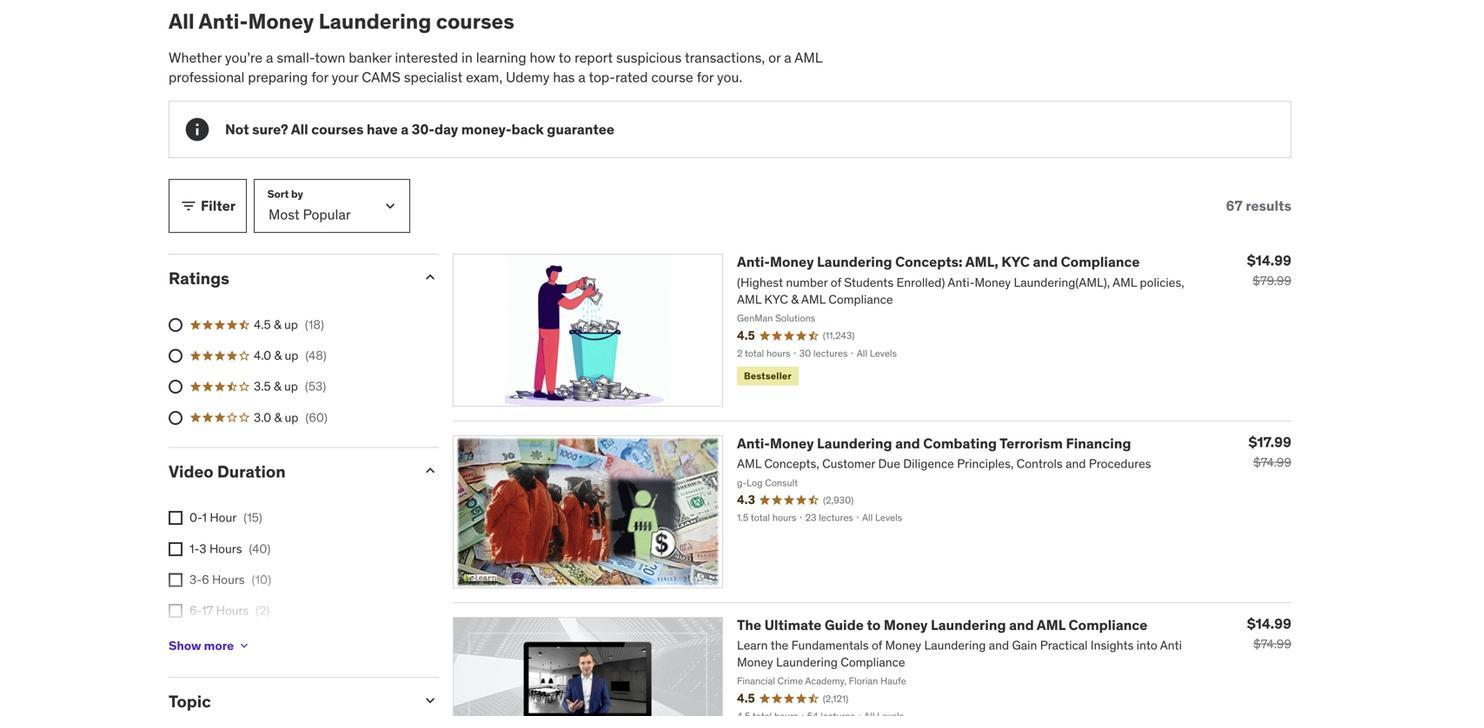 Task type: locate. For each thing, give the bounding box(es) containing it.
xsmall image right more on the bottom left of page
[[238, 639, 251, 653]]

xsmall image left 3-
[[169, 573, 183, 587]]

xsmall image left 1-
[[169, 542, 183, 556]]

xsmall image for 3-
[[169, 573, 183, 587]]

to
[[559, 49, 571, 66], [867, 616, 881, 634]]

1 vertical spatial small image
[[422, 692, 439, 710]]

1-3 hours (40)
[[190, 541, 271, 557]]

1 vertical spatial small image
[[422, 462, 439, 479]]

1 horizontal spatial for
[[697, 68, 714, 86]]

top-
[[589, 68, 616, 86]]

financing
[[1066, 435, 1132, 453]]

udemy
[[506, 68, 550, 86]]

& right 4.0
[[274, 348, 282, 364]]

up
[[284, 317, 298, 333], [285, 348, 299, 364], [284, 379, 298, 394], [285, 410, 299, 425]]

a
[[266, 49, 273, 66], [784, 49, 792, 66], [578, 68, 586, 86], [401, 121, 409, 138]]

4 & from the top
[[274, 410, 282, 425]]

courses up in
[[436, 8, 515, 34]]

filter button
[[169, 179, 247, 233]]

kyc
[[1002, 253, 1030, 271]]

1 horizontal spatial aml
[[1037, 616, 1066, 634]]

learning
[[476, 49, 527, 66]]

1
[[202, 510, 207, 526]]

up left (48)
[[285, 348, 299, 364]]

the
[[737, 616, 762, 634]]

guarantee
[[547, 121, 615, 138]]

2 $14.99 from the top
[[1248, 615, 1292, 633]]

hours right 17
[[216, 603, 249, 619]]

to right guide
[[867, 616, 881, 634]]

all
[[169, 8, 195, 34], [291, 121, 308, 138]]

0 vertical spatial compliance
[[1061, 253, 1140, 271]]

(10)
[[252, 572, 271, 588]]

2 $74.99 from the top
[[1254, 636, 1292, 652]]

suspicious
[[616, 49, 682, 66]]

topic button
[[169, 691, 408, 712]]

1 vertical spatial anti-
[[737, 253, 770, 271]]

not
[[225, 121, 249, 138]]

show more button
[[169, 629, 251, 664]]

0 vertical spatial and
[[1033, 253, 1058, 271]]

1 horizontal spatial to
[[867, 616, 881, 634]]

0 vertical spatial small image
[[422, 269, 439, 286]]

4.0 & up (48)
[[254, 348, 327, 364]]

$74.99 inside $17.99 $74.99
[[1254, 455, 1292, 470]]

1 vertical spatial all
[[291, 121, 308, 138]]

xsmall image left 6-
[[169, 604, 183, 618]]

for left you.
[[697, 68, 714, 86]]

0 vertical spatial small image
[[180, 198, 197, 215]]

3 up from the top
[[284, 379, 298, 394]]

$17.99
[[1249, 433, 1292, 451]]

$79.99
[[1253, 273, 1292, 289]]

4.5
[[254, 317, 271, 333]]

1 $74.99 from the top
[[1254, 455, 1292, 470]]

2 vertical spatial anti-
[[737, 435, 770, 453]]

6
[[202, 572, 209, 588]]

and
[[1033, 253, 1058, 271], [896, 435, 921, 453], [1010, 616, 1034, 634]]

& for 3.0
[[274, 410, 282, 425]]

small image
[[180, 198, 197, 215], [422, 692, 439, 710]]

to up 'has'
[[559, 49, 571, 66]]

2 small image from the top
[[422, 462, 439, 479]]

hours right the 6
[[212, 572, 245, 588]]

0-1 hour (15)
[[190, 510, 262, 526]]

small-
[[277, 49, 315, 66]]

xsmall image
[[169, 542, 183, 556], [169, 573, 183, 587], [169, 604, 183, 618], [238, 639, 251, 653]]

1 $14.99 from the top
[[1248, 252, 1292, 270]]

& right 3.0
[[274, 410, 282, 425]]

2 vertical spatial and
[[1010, 616, 1034, 634]]

all right sure?
[[291, 121, 308, 138]]

video duration
[[169, 461, 286, 482]]

3.0
[[254, 410, 271, 425]]

0 vertical spatial courses
[[436, 8, 515, 34]]

whether
[[169, 49, 222, 66]]

$74.99
[[1254, 455, 1292, 470], [1254, 636, 1292, 652]]

1 vertical spatial $14.99
[[1248, 615, 1292, 633]]

$74.99 for $17.99
[[1254, 455, 1292, 470]]

small image
[[422, 269, 439, 286], [422, 462, 439, 479]]

1 up from the top
[[284, 317, 298, 333]]

anti-
[[199, 8, 248, 34], [737, 253, 770, 271], [737, 435, 770, 453]]

0 horizontal spatial aml
[[795, 49, 823, 66]]

up left (53)
[[284, 379, 298, 394]]

courses
[[436, 8, 515, 34], [311, 121, 364, 138]]

has
[[553, 68, 575, 86]]

$14.99 for anti-money laundering concepts: aml, kyc and compliance
[[1248, 252, 1292, 270]]

for down town
[[311, 68, 329, 86]]

aml,
[[966, 253, 999, 271]]

and for kyc
[[1033, 253, 1058, 271]]

day
[[435, 121, 458, 138]]

67 results
[[1227, 197, 1292, 215]]

1 vertical spatial $74.99
[[1254, 636, 1292, 652]]

17+ hours
[[190, 634, 244, 650]]

anti- for anti-money laundering and combating terrorism financing
[[737, 435, 770, 453]]

small image for ratings
[[422, 269, 439, 286]]

4.5 & up (18)
[[254, 317, 324, 333]]

0 horizontal spatial for
[[311, 68, 329, 86]]

aml inside whether you're a small-town banker interested in learning how to report suspicious transactions, or a aml professional preparing for your cams specialist exam, udemy has a top-rated course for you.
[[795, 49, 823, 66]]

courses left 'have'
[[311, 121, 364, 138]]

&
[[274, 317, 281, 333], [274, 348, 282, 364], [274, 379, 281, 394], [274, 410, 282, 425]]

cams
[[362, 68, 401, 86]]

0 vertical spatial all
[[169, 8, 195, 34]]

4 up from the top
[[285, 410, 299, 425]]

0 vertical spatial aml
[[795, 49, 823, 66]]

2 up from the top
[[285, 348, 299, 364]]

your
[[332, 68, 359, 86]]

3 & from the top
[[274, 379, 281, 394]]

0 vertical spatial $74.99
[[1254, 455, 1292, 470]]

0-
[[190, 510, 202, 526]]

xsmall image inside "show more" button
[[238, 639, 251, 653]]

xsmall image for 1-
[[169, 542, 183, 556]]

have
[[367, 121, 398, 138]]

to inside whether you're a small-town banker interested in learning how to report suspicious transactions, or a aml professional preparing for your cams specialist exam, udemy has a top-rated course for you.
[[559, 49, 571, 66]]

1 & from the top
[[274, 317, 281, 333]]

& for 4.5
[[274, 317, 281, 333]]

0 vertical spatial to
[[559, 49, 571, 66]]

in
[[462, 49, 473, 66]]

laundering
[[319, 8, 432, 34], [817, 253, 893, 271], [817, 435, 893, 453], [931, 616, 1006, 634]]

topic
[[169, 691, 211, 712]]

hour
[[210, 510, 237, 526]]

anti-money laundering concepts: aml, kyc and compliance link
[[737, 253, 1140, 271]]

hours right 3
[[210, 541, 242, 557]]

0 vertical spatial $14.99
[[1248, 252, 1292, 270]]

up left (18)
[[284, 317, 298, 333]]

1 horizontal spatial small image
[[422, 692, 439, 710]]

0 horizontal spatial all
[[169, 8, 195, 34]]

all up whether
[[169, 8, 195, 34]]

for
[[311, 68, 329, 86], [697, 68, 714, 86]]

video duration button
[[169, 461, 408, 482]]

(40)
[[249, 541, 271, 557]]

$14.99
[[1248, 252, 1292, 270], [1248, 615, 1292, 633]]

up left (60)
[[285, 410, 299, 425]]

a left 30- at top left
[[401, 121, 409, 138]]

or
[[769, 49, 781, 66]]

1 vertical spatial to
[[867, 616, 881, 634]]

money-
[[461, 121, 512, 138]]

$74.99 inside $14.99 $74.99
[[1254, 636, 1292, 652]]

hours for 6-17 hours
[[216, 603, 249, 619]]

& right 4.5 in the top of the page
[[274, 317, 281, 333]]

1 small image from the top
[[422, 269, 439, 286]]

aml
[[795, 49, 823, 66], [1037, 616, 1066, 634]]

0 horizontal spatial to
[[559, 49, 571, 66]]

2 & from the top
[[274, 348, 282, 364]]

terrorism
[[1000, 435, 1063, 453]]

report
[[575, 49, 613, 66]]

town
[[315, 49, 346, 66]]

back
[[512, 121, 544, 138]]

how
[[530, 49, 556, 66]]

0 horizontal spatial small image
[[180, 198, 197, 215]]

& right 3.5
[[274, 379, 281, 394]]

1 vertical spatial courses
[[311, 121, 364, 138]]

3-6 hours (10)
[[190, 572, 271, 588]]



Task type: vqa. For each thing, say whether or not it's contained in the screenshot.


Task type: describe. For each thing, give the bounding box(es) containing it.
hours right the 17+
[[211, 634, 244, 650]]

3
[[199, 541, 207, 557]]

a right or
[[784, 49, 792, 66]]

small image inside 'filter' button
[[180, 198, 197, 215]]

professional
[[169, 68, 245, 86]]

guide
[[825, 616, 864, 634]]

1 vertical spatial and
[[896, 435, 921, 453]]

rated
[[616, 68, 648, 86]]

results
[[1246, 197, 1292, 215]]

video
[[169, 461, 214, 482]]

concepts:
[[896, 253, 963, 271]]

17+
[[190, 634, 209, 650]]

up for 3.5 & up
[[284, 379, 298, 394]]

xsmall image
[[169, 511, 183, 525]]

4.0
[[254, 348, 271, 364]]

ultimate
[[765, 616, 822, 634]]

anti- for anti-money laundering concepts: aml, kyc and compliance
[[737, 253, 770, 271]]

hours for 3-6 hours
[[212, 572, 245, 588]]

2 for from the left
[[697, 68, 714, 86]]

a up preparing
[[266, 49, 273, 66]]

(53)
[[305, 379, 326, 394]]

hours for 1-3 hours
[[210, 541, 242, 557]]

ratings button
[[169, 268, 408, 289]]

duration
[[217, 461, 286, 482]]

interested
[[395, 49, 458, 66]]

6-
[[190, 603, 202, 619]]

not sure? all courses have a 30-day money-back guarantee
[[225, 121, 615, 138]]

the ultimate guide to money laundering and aml compliance link
[[737, 616, 1148, 634]]

up for 4.5 & up
[[284, 317, 298, 333]]

the ultimate guide to money laundering and aml compliance
[[737, 616, 1148, 634]]

ratings
[[169, 268, 230, 289]]

1 horizontal spatial all
[[291, 121, 308, 138]]

preparing
[[248, 68, 308, 86]]

whether you're a small-town banker interested in learning how to report suspicious transactions, or a aml professional preparing for your cams specialist exam, udemy has a top-rated course for you.
[[169, 49, 823, 86]]

specialist
[[404, 68, 463, 86]]

3.5
[[254, 379, 271, 394]]

up for 4.0 & up
[[285, 348, 299, 364]]

(48)
[[306, 348, 327, 364]]

$17.99 $74.99
[[1249, 433, 1292, 470]]

& for 3.5
[[274, 379, 281, 394]]

xsmall image for 6-
[[169, 604, 183, 618]]

0 vertical spatial anti-
[[199, 8, 248, 34]]

67 results status
[[1227, 197, 1292, 215]]

and for laundering
[[1010, 616, 1034, 634]]

small image for video duration
[[422, 462, 439, 479]]

you.
[[717, 68, 743, 86]]

1 vertical spatial aml
[[1037, 616, 1066, 634]]

$14.99 $79.99
[[1248, 252, 1292, 289]]

$74.99 for $14.99
[[1254, 636, 1292, 652]]

sure?
[[252, 121, 288, 138]]

anti-money laundering and combating terrorism financing
[[737, 435, 1132, 453]]

anti-money laundering concepts: aml, kyc and compliance
[[737, 253, 1140, 271]]

1 horizontal spatial courses
[[436, 8, 515, 34]]

30-
[[412, 121, 435, 138]]

1-
[[190, 541, 199, 557]]

banker
[[349, 49, 392, 66]]

1 for from the left
[[311, 68, 329, 86]]

all anti-money laundering courses
[[169, 8, 515, 34]]

3.0 & up (60)
[[254, 410, 328, 425]]

show more
[[169, 638, 234, 654]]

(18)
[[305, 317, 324, 333]]

show
[[169, 638, 201, 654]]

anti-money laundering and combating terrorism financing link
[[737, 435, 1132, 453]]

(2)
[[256, 603, 270, 619]]

3.5 & up (53)
[[254, 379, 326, 394]]

67
[[1227, 197, 1243, 215]]

transactions,
[[685, 49, 765, 66]]

$14.99 for the ultimate guide to money laundering and aml compliance
[[1248, 615, 1292, 633]]

a right 'has'
[[578, 68, 586, 86]]

0 horizontal spatial courses
[[311, 121, 364, 138]]

$14.99 $74.99
[[1248, 615, 1292, 652]]

filter
[[201, 197, 236, 215]]

(60)
[[306, 410, 328, 425]]

& for 4.0
[[274, 348, 282, 364]]

combating
[[924, 435, 997, 453]]

3-
[[190, 572, 202, 588]]

6-17 hours (2)
[[190, 603, 270, 619]]

17
[[202, 603, 213, 619]]

1 vertical spatial compliance
[[1069, 616, 1148, 634]]

(15)
[[244, 510, 262, 526]]

you're
[[225, 49, 263, 66]]

more
[[204, 638, 234, 654]]

course
[[652, 68, 694, 86]]

up for 3.0 & up
[[285, 410, 299, 425]]



